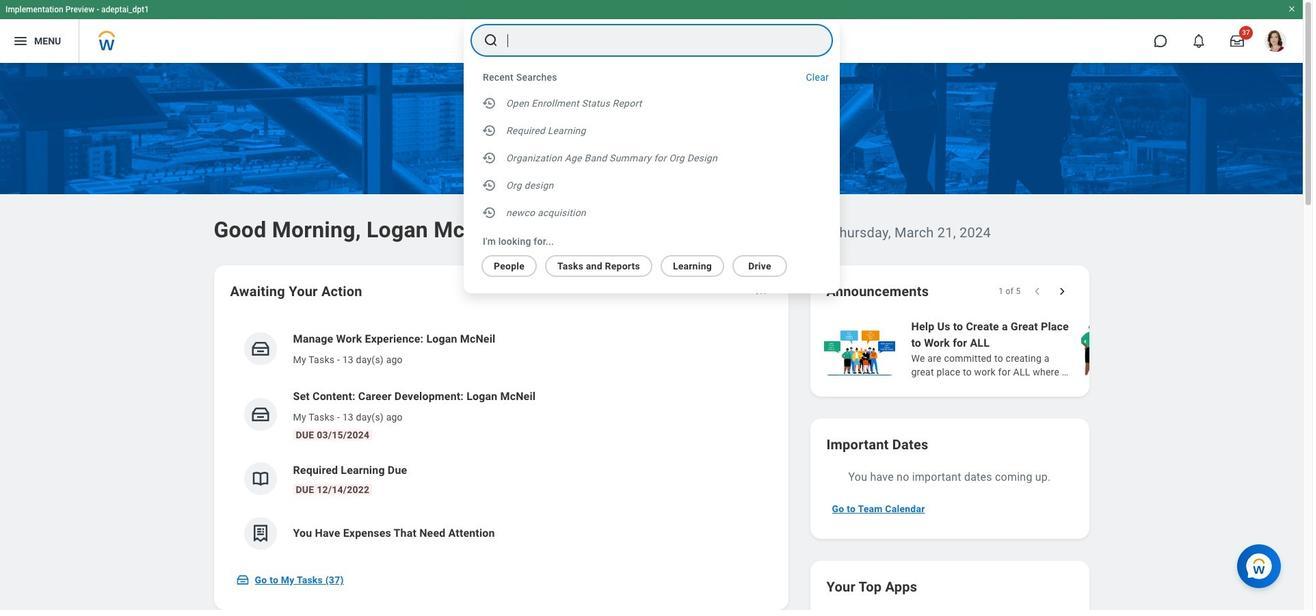 Task type: locate. For each thing, give the bounding box(es) containing it.
None search field
[[464, 20, 840, 293]]

inbox image
[[250, 339, 271, 359], [250, 404, 271, 425]]

time image
[[482, 95, 498, 112], [482, 122, 498, 139], [482, 177, 498, 194], [482, 205, 498, 221]]

main content
[[0, 63, 1313, 610]]

inbox image
[[236, 573, 249, 587]]

banner
[[0, 0, 1303, 63]]

0 vertical spatial list box
[[464, 90, 840, 229]]

1 vertical spatial inbox image
[[250, 404, 271, 425]]

0 vertical spatial inbox image
[[250, 339, 271, 359]]

1 vertical spatial list box
[[464, 250, 824, 277]]

profile logan mcneil image
[[1265, 30, 1287, 55]]

close environment banner image
[[1288, 5, 1296, 13]]

1 inbox image from the top
[[250, 339, 271, 359]]

2 time image from the top
[[482, 122, 498, 139]]

time image
[[482, 150, 498, 166]]

list
[[821, 317, 1313, 380], [230, 320, 772, 561]]

list box
[[464, 90, 840, 229], [464, 250, 824, 277]]

2 list box from the top
[[464, 250, 824, 277]]

book open image
[[250, 469, 271, 489]]

1 horizontal spatial list
[[821, 317, 1313, 380]]

chevron left small image
[[1031, 285, 1044, 298]]

status
[[999, 286, 1021, 297]]

notifications large image
[[1192, 34, 1206, 48]]

search image
[[483, 32, 499, 49]]



Task type: describe. For each thing, give the bounding box(es) containing it.
3 time image from the top
[[482, 177, 498, 194]]

justify image
[[12, 33, 29, 49]]

1 list box from the top
[[464, 90, 840, 229]]

0 horizontal spatial list
[[230, 320, 772, 561]]

2 inbox image from the top
[[250, 404, 271, 425]]

inbox large image
[[1231, 34, 1244, 48]]

chevron right small image
[[1055, 285, 1069, 298]]

Search Workday  search field
[[508, 25, 804, 55]]

1 time image from the top
[[482, 95, 498, 112]]

dashboard expenses image
[[250, 523, 271, 544]]

4 time image from the top
[[482, 205, 498, 221]]



Task type: vqa. For each thing, say whether or not it's contained in the screenshot.
the Search Workday search field
yes



